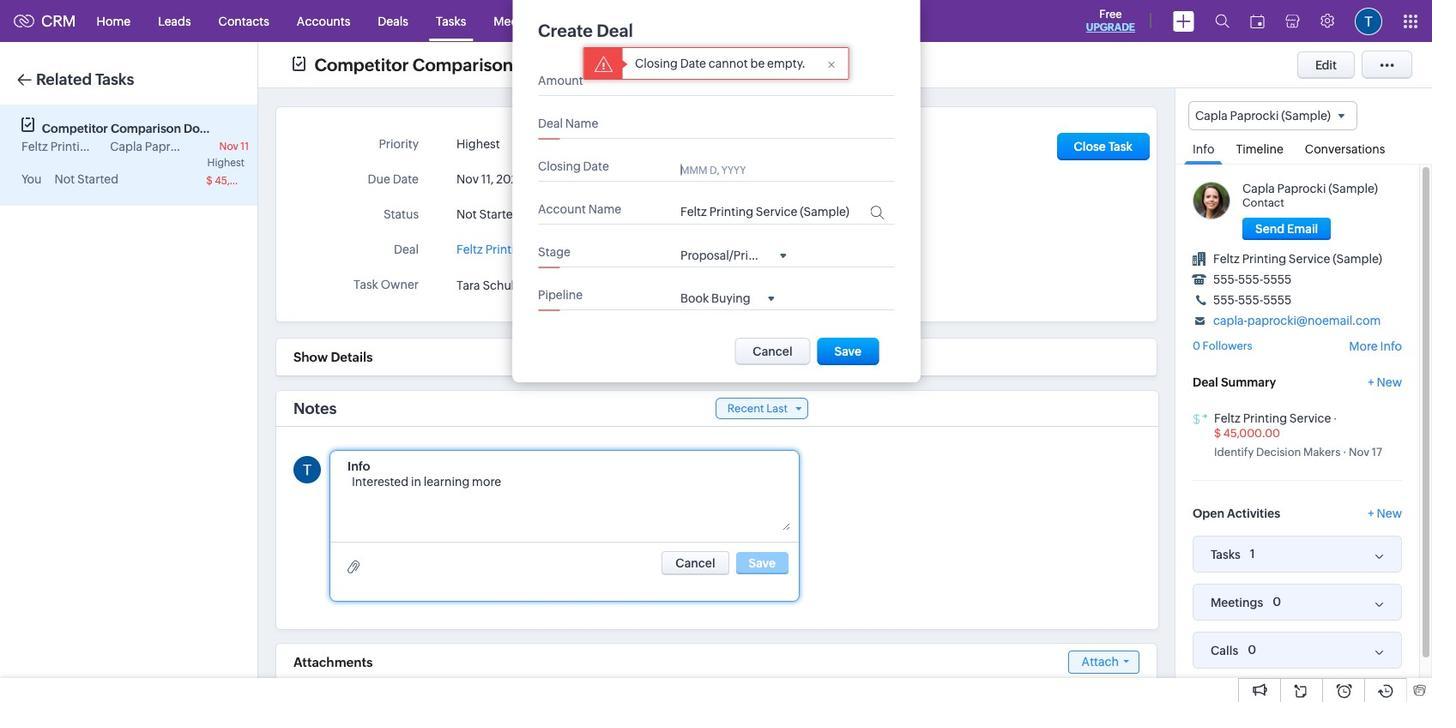 Task type: vqa. For each thing, say whether or not it's contained in the screenshot.


Task type: locate. For each thing, give the bounding box(es) containing it.
close
[[1074, 140, 1106, 154]]

name right account
[[588, 202, 621, 216]]

closing up account
[[538, 160, 581, 173]]

competitor comparison document
[[314, 54, 603, 74]]

create menu image
[[1173, 11, 1194, 31]]

0 followers
[[1193, 340, 1253, 353]]

1 horizontal spatial date
[[583, 160, 609, 173]]

2 horizontal spatial date
[[680, 57, 706, 70]]

0 horizontal spatial capla paprocki (sample)
[[110, 140, 246, 154]]

1 horizontal spatial 0
[[1248, 644, 1256, 658]]

None text field
[[680, 205, 868, 219]]

0 vertical spatial 45,000.00
[[215, 175, 267, 187]]

2 horizontal spatial capla
[[1242, 182, 1275, 196]]

0 vertical spatial 5555
[[1263, 273, 1292, 287]]

1 vertical spatial comparison
[[111, 122, 181, 136]]

deal down amount
[[538, 117, 563, 130]]

Proposal/Price Quote field
[[680, 248, 799, 263]]

0 horizontal spatial info
[[1193, 143, 1215, 156]]

pipeline
[[538, 288, 583, 302]]

1 vertical spatial + new
[[1368, 508, 1402, 521]]

document up 11 at the left of page
[[184, 122, 244, 136]]

document for competitor comparison document
[[517, 54, 603, 74]]

nov 11, 2023
[[456, 172, 525, 186]]

MMM d, yyyy text field
[[680, 163, 775, 177]]

1 horizontal spatial tasks
[[436, 14, 466, 28]]

document
[[517, 54, 603, 74], [184, 122, 244, 136]]

0 vertical spatial name
[[565, 117, 598, 130]]

deal for deal
[[394, 243, 419, 257]]

task
[[1108, 140, 1133, 154], [354, 278, 378, 292]]

edit
[[1315, 58, 1337, 72]]

meetings down 1
[[1211, 596, 1263, 610]]

meetings left calls link
[[494, 14, 545, 28]]

0 vertical spatial feltz printing service link
[[456, 238, 574, 257]]

· right makers
[[1343, 447, 1347, 459]]

feltz printing service up schultz
[[456, 243, 574, 257]]

deal
[[597, 21, 633, 40], [538, 117, 563, 130], [394, 243, 419, 257], [1193, 376, 1218, 389]]

2 + new from the top
[[1368, 508, 1402, 521]]

None text field
[[680, 77, 868, 91]]

0 horizontal spatial document
[[184, 122, 244, 136]]

not started right you at the left top
[[54, 172, 118, 186]]

printing inside feltz printing service · $ 45,000.00 identify decision makers · nov 17
[[1243, 412, 1287, 425]]

service up paprocki@noemail.com
[[1289, 252, 1330, 266]]

0 horizontal spatial comparison
[[111, 122, 181, 136]]

date right due at left top
[[393, 172, 419, 186]]

0 vertical spatial info
[[1193, 143, 1215, 156]]

$
[[206, 175, 213, 187], [1214, 427, 1221, 440]]

0 horizontal spatial feltz printing service link
[[456, 238, 574, 257]]

new inside "link"
[[1377, 376, 1402, 389]]

printing up decision
[[1243, 412, 1287, 425]]

feltz
[[21, 140, 48, 154], [456, 243, 483, 257], [1213, 252, 1240, 266], [1214, 412, 1241, 425]]

accounts link
[[283, 0, 364, 42]]

highest up $ 45,000.00 on the left top of page
[[207, 157, 245, 169]]

1 horizontal spatial competitor
[[314, 54, 409, 74]]

0 horizontal spatial $
[[206, 175, 213, 187]]

capla paprocki (sample) up $ 45,000.00 on the left top of page
[[110, 140, 246, 154]]

feltz printing service
[[21, 140, 138, 154], [456, 243, 574, 257]]

0 vertical spatial +
[[1368, 376, 1374, 389]]

1 horizontal spatial info
[[1380, 340, 1402, 354]]

0 vertical spatial 555-555-5555
[[1213, 273, 1292, 287]]

1 vertical spatial started
[[479, 208, 520, 221]]

printing
[[50, 140, 94, 154], [485, 243, 529, 257], [1242, 252, 1286, 266], [1243, 412, 1287, 425]]

contacts link
[[205, 0, 283, 42]]

name
[[565, 117, 598, 130], [588, 202, 621, 216]]

0 horizontal spatial not started
[[54, 172, 118, 186]]

1 horizontal spatial nov
[[456, 172, 479, 186]]

+ new down more info
[[1368, 376, 1402, 389]]

paprocki up timeline link
[[1230, 109, 1279, 123]]

meetings
[[494, 14, 545, 28], [1211, 596, 1263, 610]]

comparison down tasks link
[[413, 54, 513, 74]]

timeline link
[[1227, 131, 1292, 164]]

feltz up identify
[[1214, 412, 1241, 425]]

Capla Paprocki (Sample) field
[[1188, 101, 1357, 131]]

cannot
[[709, 57, 748, 70]]

capla-paprocki@noemail.com
[[1213, 314, 1381, 328]]

2 vertical spatial nov
[[1349, 447, 1370, 459]]

2 horizontal spatial tasks
[[1211, 548, 1241, 562]]

1 + from the top
[[1368, 376, 1374, 389]]

1 vertical spatial 0
[[1273, 596, 1281, 610]]

comparison for competitor comparison document
[[413, 54, 513, 74]]

(sample) up paprocki@noemail.com
[[1333, 252, 1382, 266]]

date
[[680, 57, 706, 70], [583, 160, 609, 173], [393, 172, 419, 186]]

reports link
[[614, 0, 685, 42]]

1 horizontal spatial 45,000.00
[[1223, 427, 1280, 440]]

capla inside capla paprocki (sample) field
[[1195, 109, 1228, 123]]

printing down the related
[[50, 140, 94, 154]]

printing up schultz
[[485, 243, 529, 257]]

feltz printing service (sample)
[[1213, 252, 1382, 266]]

1 vertical spatial 555-555-5555
[[1213, 294, 1292, 307]]

0 horizontal spatial nov
[[219, 141, 238, 153]]

$ inside feltz printing service · $ 45,000.00 identify decision makers · nov 17
[[1214, 427, 1221, 440]]

competitor inside competitor comparison document nov 11
[[42, 122, 108, 136]]

1 horizontal spatial not
[[456, 208, 477, 221]]

(sample) down conversations
[[1328, 182, 1378, 196]]

(sample) inside the capla paprocki (sample) contact
[[1328, 182, 1378, 196]]

amount
[[538, 74, 583, 88]]

0 horizontal spatial started
[[77, 172, 118, 186]]

2 555-555-5555 from the top
[[1213, 294, 1292, 307]]

details
[[331, 350, 373, 365]]

1 555-555-5555 from the top
[[1213, 273, 1292, 287]]

0 vertical spatial highest
[[456, 137, 500, 151]]

you
[[21, 172, 42, 186]]

started down nov 11, 2023
[[479, 208, 520, 221]]

1 vertical spatial not started
[[456, 208, 520, 221]]

info right more
[[1380, 340, 1402, 354]]

free
[[1099, 8, 1122, 21]]

feltz up tara
[[456, 243, 483, 257]]

0 vertical spatial 0
[[1193, 340, 1200, 353]]

followers
[[1203, 340, 1253, 353]]

paprocki left 11 at the left of page
[[145, 140, 194, 154]]

task right close
[[1108, 140, 1133, 154]]

document for competitor comparison document nov 11
[[184, 122, 244, 136]]

capla up info link in the right of the page
[[1195, 109, 1228, 123]]

1 vertical spatial feltz printing service link
[[1214, 412, 1331, 425]]

45,000.00 up identify
[[1223, 427, 1280, 440]]

comparison down related tasks
[[111, 122, 181, 136]]

document inside competitor comparison document nov 11
[[184, 122, 244, 136]]

0 horizontal spatial feltz printing service
[[21, 140, 138, 154]]

open activities
[[1193, 508, 1280, 521]]

date for closing date
[[583, 160, 609, 173]]

create menu element
[[1163, 0, 1205, 42]]

not started for you
[[54, 172, 118, 186]]

nov inside feltz printing service · $ 45,000.00 identify decision makers · nov 17
[[1349, 447, 1370, 459]]

None button
[[1242, 218, 1331, 240], [735, 338, 811, 366], [662, 552, 729, 576], [1242, 218, 1331, 240], [735, 338, 811, 366], [662, 552, 729, 576]]

tasks left 1
[[1211, 548, 1241, 562]]

0 horizontal spatial ·
[[1333, 412, 1337, 425]]

1 horizontal spatial calls
[[1211, 644, 1238, 658]]

45,000.00
[[215, 175, 267, 187], [1223, 427, 1280, 440]]

1 vertical spatial $
[[1214, 427, 1221, 440]]

0 vertical spatial + new
[[1368, 376, 1402, 389]]

timeline
[[1236, 143, 1284, 156]]

1 vertical spatial +
[[1368, 508, 1374, 521]]

search image
[[1215, 14, 1230, 28]]

nov
[[219, 141, 238, 153], [456, 172, 479, 186], [1349, 447, 1370, 459]]

0 horizontal spatial date
[[393, 172, 419, 186]]

due date
[[368, 172, 419, 186]]

capla paprocki (sample) up timeline link
[[1195, 109, 1331, 123]]

0 horizontal spatial closing
[[538, 160, 581, 173]]

2 vertical spatial capla
[[1242, 182, 1275, 196]]

nov inside competitor comparison document nov 11
[[219, 141, 238, 153]]

555-555-5555
[[1213, 273, 1292, 287], [1213, 294, 1292, 307]]

2 new from the top
[[1377, 508, 1402, 521]]

nov left 11 at the left of page
[[219, 141, 238, 153]]

feltz printing service up you at the left top
[[21, 140, 138, 154]]

+ new
[[1368, 376, 1402, 389], [1368, 508, 1402, 521]]

45,000.00 inside feltz printing service · $ 45,000.00 identify decision makers · nov 17
[[1223, 427, 1280, 440]]

be
[[750, 57, 765, 70]]

+
[[1368, 376, 1374, 389], [1368, 508, 1374, 521]]

new
[[1377, 376, 1402, 389], [1377, 508, 1402, 521]]

document down the create
[[517, 54, 603, 74]]

1 horizontal spatial closing
[[635, 57, 678, 70]]

comparison inside competitor comparison document nov 11
[[111, 122, 181, 136]]

paprocki@noemail.com
[[1247, 314, 1381, 328]]

capla up contact
[[1242, 182, 1275, 196]]

not started down 11,
[[456, 208, 520, 221]]

1 vertical spatial task
[[354, 278, 378, 292]]

0 horizontal spatial capla
[[110, 140, 142, 154]]

0
[[1193, 340, 1200, 353], [1273, 596, 1281, 610], [1248, 644, 1256, 658]]

+ down more info
[[1368, 376, 1374, 389]]

tasks link
[[422, 0, 480, 42]]

1 vertical spatial meetings
[[1211, 596, 1263, 610]]

2 vertical spatial paprocki
[[1277, 182, 1326, 196]]

feltz printing service (sample) link
[[1213, 252, 1382, 266]]

capla
[[1195, 109, 1228, 123], [110, 140, 142, 154], [1242, 182, 1275, 196]]

·
[[1333, 412, 1337, 425], [1343, 447, 1347, 459]]

1 horizontal spatial $
[[1214, 427, 1221, 440]]

competitor for competitor comparison document nov 11
[[42, 122, 108, 136]]

1 horizontal spatial feltz printing service
[[456, 243, 574, 257]]

competitor comparison document nov 11
[[42, 122, 249, 153]]

date left cannot
[[680, 57, 706, 70]]

0 vertical spatial not
[[54, 172, 75, 186]]

1 vertical spatial name
[[588, 202, 621, 216]]

started down competitor comparison document nov 11
[[77, 172, 118, 186]]

0 horizontal spatial meetings
[[494, 14, 545, 28]]

capla paprocki (sample)
[[1195, 109, 1331, 123], [110, 140, 246, 154]]

identify
[[1214, 447, 1254, 459]]

1 vertical spatial capla paprocki (sample)
[[110, 140, 246, 154]]

0 vertical spatial paprocki
[[1230, 109, 1279, 123]]

0 vertical spatial ·
[[1333, 412, 1337, 425]]

1 horizontal spatial capla paprocki (sample)
[[1195, 109, 1331, 123]]

1 vertical spatial 5555
[[1263, 294, 1292, 307]]

closing
[[635, 57, 678, 70], [538, 160, 581, 173]]

not for status
[[456, 208, 477, 221]]

book
[[680, 292, 709, 305]]

competitor down related tasks
[[42, 122, 108, 136]]

competitor
[[314, 54, 409, 74], [42, 122, 108, 136]]

0 vertical spatial task
[[1108, 140, 1133, 154]]

paprocki
[[1230, 109, 1279, 123], [145, 140, 194, 154], [1277, 182, 1326, 196]]

· up makers
[[1333, 412, 1337, 425]]

0 horizontal spatial task
[[354, 278, 378, 292]]

45,000.00 down 11 at the left of page
[[215, 175, 267, 187]]

$ up identify
[[1214, 427, 1221, 440]]

1 new from the top
[[1377, 376, 1402, 389]]

deal name
[[538, 117, 598, 130]]

nov left 17
[[1349, 447, 1370, 459]]

None submit
[[817, 338, 879, 366]]

new down more info
[[1377, 376, 1402, 389]]

5555 down feltz printing service (sample)
[[1263, 273, 1292, 287]]

(sample) up conversations link
[[1281, 109, 1331, 123]]

5555 up capla-paprocki@noemail.com link
[[1263, 294, 1292, 307]]

1 vertical spatial ·
[[1343, 447, 1347, 459]]

capla-
[[1213, 314, 1247, 328]]

activities
[[1227, 508, 1280, 521]]

1 horizontal spatial feltz printing service link
[[1214, 412, 1331, 425]]

capla-paprocki@noemail.com link
[[1213, 314, 1381, 328]]

paprocki up contact
[[1277, 182, 1326, 196]]

Add a title... text field
[[348, 458, 489, 475]]

leads
[[158, 14, 191, 28]]

1 vertical spatial 45,000.00
[[1223, 427, 1280, 440]]

task left owner
[[354, 278, 378, 292]]

name for deal name
[[565, 117, 598, 130]]

0 vertical spatial competitor
[[314, 54, 409, 74]]

not right you at the left top
[[54, 172, 75, 186]]

0 horizontal spatial tasks
[[95, 70, 134, 88]]

$ down competitor comparison document nov 11
[[206, 175, 213, 187]]

competitor down deals
[[314, 54, 409, 74]]

nov left 11,
[[456, 172, 479, 186]]

paprocki inside the capla paprocki (sample) contact
[[1277, 182, 1326, 196]]

0 horizontal spatial highest
[[207, 157, 245, 169]]

new down 17
[[1377, 508, 1402, 521]]

1 horizontal spatial capla
[[1195, 109, 1228, 123]]

date up account name
[[583, 160, 609, 173]]

0 horizontal spatial competitor
[[42, 122, 108, 136]]

deal down status
[[394, 243, 419, 257]]

+ down 17
[[1368, 508, 1374, 521]]

service up makers
[[1289, 412, 1331, 425]]

tasks up competitor comparison document
[[436, 14, 466, 28]]

feltz printing service link
[[456, 238, 574, 257], [1214, 412, 1331, 425]]

1 horizontal spatial comparison
[[413, 54, 513, 74]]

1 vertical spatial closing
[[538, 160, 581, 173]]

0 vertical spatial calls
[[573, 14, 600, 28]]

0 horizontal spatial not
[[54, 172, 75, 186]]

show
[[293, 350, 328, 365]]

$ 45,000.00
[[206, 175, 267, 187]]

1 horizontal spatial document
[[517, 54, 603, 74]]

recent last
[[727, 402, 788, 415]]

0 vertical spatial capla paprocki (sample)
[[1195, 109, 1331, 123]]

555-
[[1213, 273, 1238, 287], [1238, 273, 1263, 287], [1213, 294, 1238, 307], [1238, 294, 1263, 307]]

+ new down 17
[[1368, 508, 1402, 521]]

free upgrade
[[1086, 8, 1135, 33]]

0 horizontal spatial 45,000.00
[[215, 175, 267, 187]]

info left timeline
[[1193, 143, 1215, 156]]

deal down 0 followers
[[1193, 376, 1218, 389]]

0 vertical spatial not started
[[54, 172, 118, 186]]

+ new link
[[1368, 376, 1402, 398]]

0 vertical spatial started
[[77, 172, 118, 186]]

date for closing date cannot be empty.
[[680, 57, 706, 70]]

started for you
[[77, 172, 118, 186]]

deal right the create
[[597, 21, 633, 40]]

info link
[[1184, 131, 1223, 165]]

tasks
[[436, 14, 466, 28], [95, 70, 134, 88], [1211, 548, 1241, 562]]

1 vertical spatial tasks
[[95, 70, 134, 88]]

makers
[[1303, 447, 1341, 459]]

closing date
[[538, 160, 609, 173]]

closing down the reports link
[[635, 57, 678, 70]]

feltz printing service link up schultz
[[456, 238, 574, 257]]

tara
[[456, 279, 480, 293]]

not down nov 11, 2023
[[456, 208, 477, 221]]

highest up 11,
[[456, 137, 500, 151]]

2 horizontal spatial 0
[[1273, 596, 1281, 610]]

name up closing date
[[565, 117, 598, 130]]

service down account
[[532, 243, 574, 257]]

1 horizontal spatial started
[[479, 208, 520, 221]]

1 + new from the top
[[1368, 376, 1402, 389]]

schultz
[[483, 279, 524, 293]]

0 vertical spatial new
[[1377, 376, 1402, 389]]

capla inside the capla paprocki (sample) contact
[[1242, 182, 1275, 196]]

account
[[538, 202, 586, 216]]

0 vertical spatial capla
[[1195, 109, 1228, 123]]

1 vertical spatial calls
[[1211, 644, 1238, 658]]

feltz printing service link up decision
[[1214, 412, 1331, 425]]

2 + from the top
[[1368, 508, 1374, 521]]

capla down related tasks
[[110, 140, 142, 154]]

feltz up you at the left top
[[21, 140, 48, 154]]

0 horizontal spatial 0
[[1193, 340, 1200, 353]]

attach
[[1082, 656, 1119, 669]]

tasks right the related
[[95, 70, 134, 88]]

2 horizontal spatial nov
[[1349, 447, 1370, 459]]

0 vertical spatial tasks
[[436, 14, 466, 28]]



Task type: describe. For each thing, give the bounding box(es) containing it.
feltz printing service · $ 45,000.00 identify decision makers · nov 17
[[1214, 412, 1382, 459]]

more info link
[[1349, 340, 1402, 354]]

home link
[[83, 0, 144, 42]]

capla paprocki (sample) link
[[1242, 182, 1378, 196]]

meetings link
[[480, 0, 559, 42]]

closing for closing date
[[538, 160, 581, 173]]

proposal/price quote
[[680, 249, 799, 263]]

home
[[97, 14, 131, 28]]

profile element
[[1345, 0, 1393, 42]]

decision
[[1256, 447, 1301, 459]]

deal summary
[[1193, 376, 1276, 389]]

owner
[[381, 278, 419, 292]]

2 vertical spatial tasks
[[1211, 548, 1241, 562]]

leads link
[[144, 0, 205, 42]]

1 horizontal spatial highest
[[456, 137, 500, 151]]

(sample) inside field
[[1281, 109, 1331, 123]]

deal for deal summary
[[1193, 376, 1218, 389]]

contact
[[1242, 197, 1284, 210]]

notes
[[293, 400, 337, 418]]

capla paprocki (sample) contact
[[1242, 182, 1378, 210]]

service inside feltz printing service · $ 45,000.00 identify decision makers · nov 17
[[1289, 412, 1331, 425]]

more
[[1349, 340, 1378, 354]]

1 vertical spatial info
[[1380, 340, 1402, 354]]

conversations link
[[1296, 131, 1394, 164]]

0 vertical spatial $
[[206, 175, 213, 187]]

conversations
[[1305, 143, 1385, 156]]

last
[[766, 402, 788, 415]]

1 horizontal spatial meetings
[[1211, 596, 1263, 610]]

proposal/price
[[680, 249, 762, 263]]

closing for closing date cannot be empty.
[[635, 57, 678, 70]]

1 vertical spatial feltz printing service
[[456, 243, 574, 257]]

calendar image
[[1250, 14, 1265, 28]]

capla paprocki (sample) inside field
[[1195, 109, 1331, 123]]

stage
[[538, 245, 571, 259]]

1 5555 from the top
[[1263, 273, 1292, 287]]

summary
[[1221, 376, 1276, 389]]

accounts
[[297, 14, 350, 28]]

buying
[[711, 292, 750, 305]]

deals link
[[364, 0, 422, 42]]

attach link
[[1068, 651, 1139, 674]]

name for account name
[[588, 202, 621, 216]]

comparison for competitor comparison document nov 11
[[111, 122, 181, 136]]

0 vertical spatial meetings
[[494, 14, 545, 28]]

0 horizontal spatial calls
[[573, 14, 600, 28]]

printing down contact
[[1242, 252, 1286, 266]]

recent
[[727, 402, 764, 415]]

search element
[[1205, 0, 1240, 42]]

edit button
[[1297, 51, 1355, 79]]

create
[[538, 21, 593, 40]]

1 vertical spatial nov
[[456, 172, 479, 186]]

1 vertical spatial paprocki
[[145, 140, 194, 154]]

crm
[[41, 12, 76, 30]]

competitor for competitor comparison document
[[314, 54, 409, 74]]

close task link
[[1057, 133, 1150, 160]]

due
[[368, 172, 390, 186]]

2 5555 from the top
[[1263, 294, 1292, 307]]

deal for deal name
[[538, 117, 563, 130]]

profile image
[[1355, 7, 1382, 35]]

feltz up the capla-
[[1213, 252, 1240, 266]]

11,
[[481, 172, 494, 186]]

+ inside "link"
[[1368, 376, 1374, 389]]

11
[[240, 141, 249, 153]]

feltz inside feltz printing service · $ 45,000.00 identify decision makers · nov 17
[[1214, 412, 1241, 425]]

task owner
[[354, 278, 419, 292]]

1 vertical spatial highest
[[207, 157, 245, 169]]

upgrade
[[1086, 21, 1135, 33]]

0 for calls
[[1248, 644, 1256, 658]]

started for status
[[479, 208, 520, 221]]

contacts
[[218, 14, 269, 28]]

(sample) up $ 45,000.00 on the left top of page
[[196, 140, 246, 154]]

reports
[[627, 14, 671, 28]]

1 horizontal spatial ·
[[1343, 447, 1347, 459]]

paprocki inside field
[[1230, 109, 1279, 123]]

deals
[[378, 14, 408, 28]]

service down related tasks
[[97, 140, 138, 154]]

Add a note text field
[[348, 475, 790, 531]]

close task
[[1074, 140, 1133, 154]]

17
[[1372, 447, 1382, 459]]

1 vertical spatial capla
[[110, 140, 142, 154]]

show details
[[293, 350, 373, 365]]

book buying
[[680, 292, 750, 305]]

status
[[383, 208, 419, 221]]

not for you
[[54, 172, 75, 186]]

quote
[[764, 249, 799, 263]]

priority
[[379, 137, 419, 151]]

1 horizontal spatial task
[[1108, 140, 1133, 154]]

account name
[[538, 202, 621, 216]]

closing date cannot be empty.
[[635, 57, 806, 70]]

date for due date
[[393, 172, 419, 186]]

attachments
[[293, 656, 373, 670]]

related
[[36, 70, 92, 88]]

crm link
[[14, 12, 76, 30]]

create deal
[[538, 21, 633, 40]]

not started for status
[[456, 208, 520, 221]]

0 for meetings
[[1273, 596, 1281, 610]]

2023
[[496, 172, 525, 186]]

tara schultz
[[456, 279, 524, 293]]

more info
[[1349, 340, 1402, 354]]

empty.
[[767, 57, 806, 70]]

Book Buying field
[[680, 291, 775, 305]]

calls link
[[559, 0, 614, 42]]

1
[[1250, 548, 1255, 562]]



